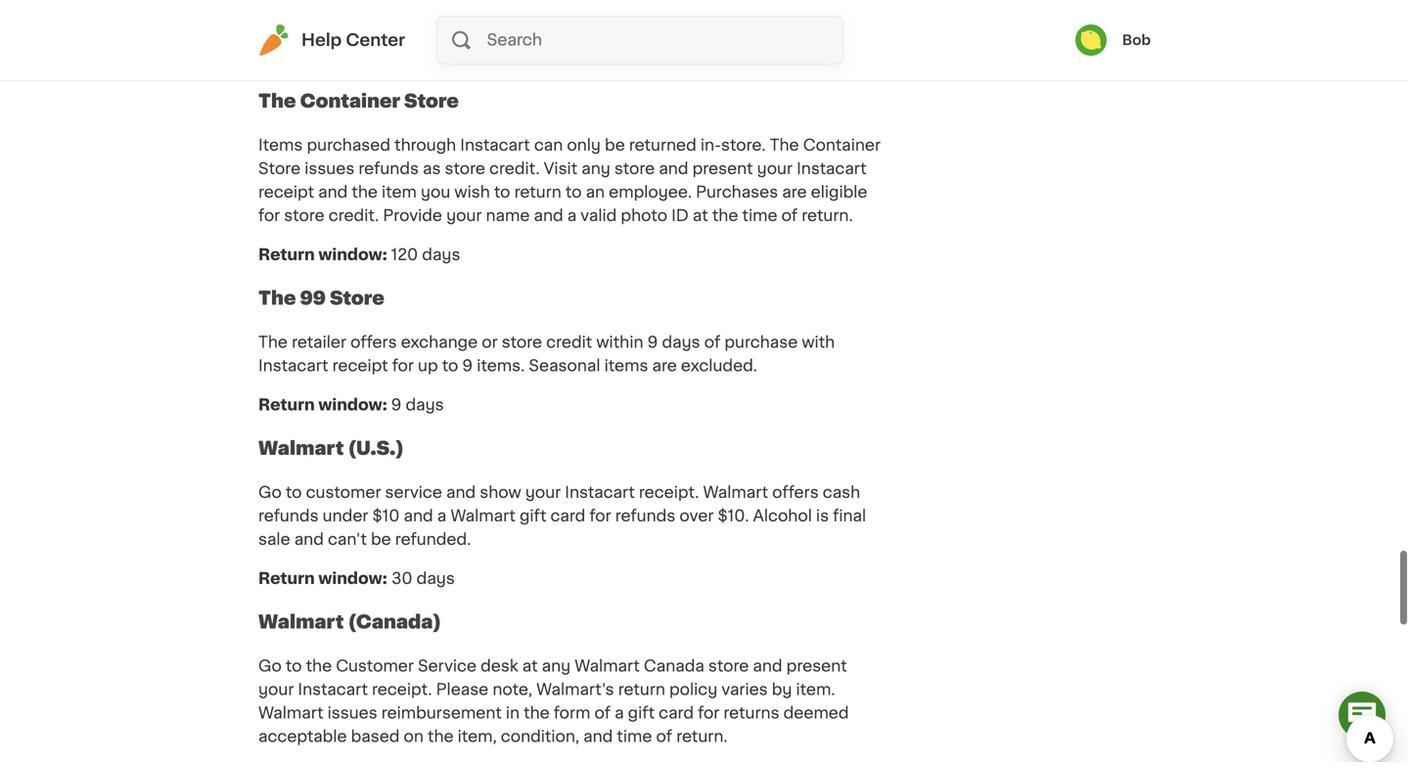Task type: locate. For each thing, give the bounding box(es) containing it.
receipt down items
[[258, 184, 314, 200]]

container inside items purchased through instacart can only be returned in-store. the container store issues refunds as store credit. visit any store and present your instacart receipt and the item you wish to return to an employee. purchases are eligible for store credit. provide your name and a valid photo id at the time of return.
[[803, 137, 881, 153]]

and down form
[[583, 729, 613, 745]]

to inside "go to customer service and show your instacart receipt. walmart offers cash refunds under $10 and a walmart gift card for refunds over $10. alcohol is final sale and can't be refunded."
[[286, 485, 302, 500]]

0 vertical spatial be
[[605, 137, 625, 153]]

return for return window: 14 days
[[258, 50, 315, 65]]

for down items
[[258, 208, 280, 223]]

window: down help center
[[318, 50, 387, 65]]

canada
[[644, 658, 704, 674]]

1 vertical spatial be
[[371, 532, 391, 547]]

window: left 120
[[318, 247, 387, 263]]

2 horizontal spatial refunds
[[615, 508, 675, 524]]

credit. down the 'can'
[[489, 161, 540, 176]]

1 vertical spatial receipt
[[332, 358, 388, 374]]

for down policy at bottom
[[698, 705, 720, 721]]

0 horizontal spatial receipt.
[[372, 682, 432, 698]]

0 vertical spatial issues
[[305, 161, 355, 176]]

1 horizontal spatial 9
[[462, 358, 473, 374]]

card
[[550, 508, 586, 524], [659, 705, 694, 721]]

1 window: from the top
[[318, 50, 387, 65]]

1 horizontal spatial offers
[[772, 485, 819, 500]]

offers inside "go to customer service and show your instacart receipt. walmart offers cash refunds under $10 and a walmart gift card for refunds over $10. alcohol is final sale and can't be refunded."
[[772, 485, 819, 500]]

go inside "go to customer service and show your instacart receipt. walmart offers cash refunds under $10 and a walmart gift card for refunds over $10. alcohol is final sale and can't be refunded."
[[258, 485, 282, 500]]

9
[[647, 335, 658, 350], [462, 358, 473, 374], [391, 397, 402, 413]]

container down "return window: 14 days"
[[300, 92, 400, 110]]

purchased
[[307, 137, 390, 153]]

at up 'note,'
[[522, 658, 538, 674]]

a right form
[[615, 705, 624, 721]]

issues
[[305, 161, 355, 176], [327, 705, 377, 721]]

walmart
[[258, 439, 344, 458], [703, 485, 768, 500], [450, 508, 516, 524], [258, 613, 344, 631], [575, 658, 640, 674], [258, 705, 323, 721]]

at inside items purchased through instacart can only be returned in-store. the container store issues refunds as store credit. visit any store and present your instacart receipt and the item you wish to return to an employee. purchases are eligible for store credit. provide your name and a valid photo id at the time of return.
[[693, 208, 708, 223]]

receipt
[[258, 184, 314, 200], [332, 358, 388, 374]]

store up items.
[[502, 335, 542, 350]]

and right sale
[[294, 532, 324, 547]]

1 horizontal spatial gift
[[628, 705, 655, 721]]

to
[[494, 184, 510, 200], [565, 184, 582, 200], [442, 358, 458, 374], [286, 485, 302, 500], [286, 658, 302, 674]]

the inside the retailer offers exchange or store credit within 9 days of purchase with instacart receipt for up to 9 items. seasonal items are excluded.
[[258, 335, 288, 350]]

2 vertical spatial 9
[[391, 397, 402, 413]]

issues up based
[[327, 705, 377, 721]]

9 left items.
[[462, 358, 473, 374]]

offers inside the retailer offers exchange or store credit within 9 days of purchase with instacart receipt for up to 9 items. seasonal items are excluded.
[[350, 335, 397, 350]]

the up items
[[258, 92, 296, 110]]

9 right "within"
[[647, 335, 658, 350]]

present inside items purchased through instacart can only be returned in-store. the container store issues refunds as store credit. visit any store and present your instacart receipt and the item you wish to return to an employee. purchases are eligible for store credit. provide your name and a valid photo id at the time of return.
[[692, 161, 753, 176]]

store for the container store
[[404, 92, 459, 110]]

0 horizontal spatial receipt
[[258, 184, 314, 200]]

0 horizontal spatial credit.
[[329, 208, 379, 223]]

purchases
[[696, 184, 778, 200]]

0 vertical spatial credit.
[[489, 161, 540, 176]]

1 vertical spatial return
[[618, 682, 665, 698]]

days
[[412, 50, 450, 65], [422, 247, 460, 263], [662, 335, 700, 350], [406, 397, 444, 413], [417, 571, 455, 587]]

days inside the retailer offers exchange or store credit within 9 days of purchase with instacart receipt for up to 9 items. seasonal items are excluded.
[[662, 335, 700, 350]]

store inside the retailer offers exchange or store credit within 9 days of purchase with instacart receipt for up to 9 items. seasonal items are excluded.
[[502, 335, 542, 350]]

to left the customer
[[286, 485, 302, 500]]

receipt inside the retailer offers exchange or store credit within 9 days of purchase with instacart receipt for up to 9 items. seasonal items are excluded.
[[332, 358, 388, 374]]

be down $10
[[371, 532, 391, 547]]

0 vertical spatial return.
[[802, 208, 853, 223]]

to inside the retailer offers exchange or store credit within 9 days of purchase with instacart receipt for up to 9 items. seasonal items are excluded.
[[442, 358, 458, 374]]

1 horizontal spatial refunds
[[359, 161, 419, 176]]

return up walmart (u.s.)
[[258, 397, 315, 413]]

time inside the go to the customer service desk at any walmart canada store and present your instacart receipt. please note, walmart's return policy varies by item. walmart issues reimbursement in the form of a gift card for returns deemed acceptable based on the item, condition, and time of return.
[[617, 729, 652, 745]]

are left eligible
[[782, 184, 807, 200]]

1 vertical spatial go
[[258, 658, 282, 674]]

store down return window: 120 days
[[330, 289, 384, 307]]

any left time.
[[502, 11, 531, 26]]

store up through
[[404, 92, 459, 110]]

0 vertical spatial receipt
[[258, 184, 314, 200]]

0 vertical spatial return
[[514, 184, 561, 200]]

the up condition,
[[524, 705, 550, 721]]

your
[[757, 161, 793, 176], [446, 208, 482, 223], [525, 485, 561, 500], [258, 682, 294, 698]]

the left 99
[[258, 289, 296, 307]]

photo
[[621, 208, 667, 223]]

1 vertical spatial are
[[652, 358, 677, 374]]

return down visit
[[514, 184, 561, 200]]

2 vertical spatial at
[[522, 658, 538, 674]]

time down canada
[[617, 729, 652, 745]]

1 horizontal spatial are
[[782, 184, 807, 200]]

present
[[692, 161, 753, 176], [786, 658, 847, 674]]

returns
[[724, 705, 779, 721]]

any up an
[[581, 161, 610, 176]]

store down items
[[258, 161, 301, 176]]

gift down canada
[[628, 705, 655, 721]]

note,
[[493, 682, 532, 698]]

are
[[782, 184, 807, 200], [652, 358, 677, 374]]

0 horizontal spatial store
[[258, 161, 301, 176]]

on
[[404, 729, 424, 745]]

0 horizontal spatial are
[[652, 358, 677, 374]]

of
[[781, 208, 798, 223], [704, 335, 720, 350], [594, 705, 611, 721], [656, 729, 672, 745]]

go inside the go to the customer service desk at any walmart canada store and present your instacart receipt. please note, walmart's return policy varies by item. walmart issues reimbursement in the form of a gift card for returns deemed acceptable based on the item, condition, and time of return.
[[258, 658, 282, 674]]

2 horizontal spatial at
[[693, 208, 708, 223]]

return window: 14 days
[[258, 50, 450, 65]]

receipt. down customer
[[372, 682, 432, 698]]

store up return window: 120 days
[[284, 208, 325, 223]]

are inside items purchased through instacart can only be returned in-store. the container store issues refunds as store credit. visit any store and present your instacart receipt and the item you wish to return to an employee. purchases are eligible for store credit. provide your name and a valid photo id at the time of return.
[[782, 184, 807, 200]]

3 window: from the top
[[318, 397, 387, 413]]

0 vertical spatial receipt.
[[639, 485, 699, 500]]

0 vertical spatial card
[[550, 508, 586, 524]]

refunds
[[359, 161, 419, 176], [258, 508, 319, 524], [615, 508, 675, 524]]

credit. up return window: 120 days
[[329, 208, 379, 223]]

receipt. up over
[[639, 485, 699, 500]]

1 vertical spatial 9
[[462, 358, 473, 374]]

1 vertical spatial offers
[[772, 485, 819, 500]]

as
[[423, 161, 441, 176]]

item.
[[796, 682, 835, 698]]

credit.
[[489, 161, 540, 176], [329, 208, 379, 223]]

time down purchases
[[742, 208, 777, 223]]

1 horizontal spatial time
[[742, 208, 777, 223]]

0 vertical spatial gift
[[520, 508, 546, 524]]

within
[[596, 335, 643, 350]]

customer
[[336, 658, 414, 674]]

1 horizontal spatial any
[[542, 658, 571, 674]]

desk
[[481, 658, 518, 674]]

to up the name
[[494, 184, 510, 200]]

items.
[[477, 358, 525, 374]]

you
[[421, 184, 450, 200]]

store up employee.
[[614, 161, 655, 176]]

of inside the retailer offers exchange or store credit within 9 days of purchase with instacart receipt for up to 9 items. seasonal items are excluded.
[[704, 335, 720, 350]]

exchange
[[401, 335, 478, 350]]

be right only
[[605, 137, 625, 153]]

items
[[604, 358, 648, 374]]

1 horizontal spatial return.
[[802, 208, 853, 223]]

for inside the go to the customer service desk at any walmart canada store and present your instacart receipt. please note, walmart's return policy varies by item. walmart issues reimbursement in the form of a gift card for returns deemed acceptable based on the item, condition, and time of return.
[[698, 705, 720, 721]]

0 horizontal spatial present
[[692, 161, 753, 176]]

0 horizontal spatial a
[[437, 508, 446, 524]]

return down sale
[[258, 571, 315, 587]]

your down wish
[[446, 208, 482, 223]]

1 horizontal spatial return
[[618, 682, 665, 698]]

walmart down the show
[[450, 508, 516, 524]]

1 vertical spatial store
[[258, 161, 301, 176]]

1 vertical spatial time
[[617, 729, 652, 745]]

of inside items purchased through instacart can only be returned in-store. the container store issues refunds as store credit. visit any store and present your instacart receipt and the item you wish to return to an employee. purchases are eligible for store credit. provide your name and a valid photo id at the time of return.
[[781, 208, 798, 223]]

instacart inside the retailer offers exchange or store credit within 9 days of purchase with instacart receipt for up to 9 items. seasonal items are excluded.
[[258, 358, 328, 374]]

for inside items purchased through instacart can only be returned in-store. the container store issues refunds as store credit. visit any store and present your instacart receipt and the item you wish to return to an employee. purchases are eligible for store credit. provide your name and a valid photo id at the time of return.
[[258, 208, 280, 223]]

item,
[[458, 729, 497, 745]]

office
[[297, 11, 347, 26]]

the inside items purchased through instacart can only be returned in-store. the container store issues refunds as store credit. visit any store and present your instacart receipt and the item you wish to return to an employee. purchases are eligible for store credit. provide your name and a valid photo id at the time of return.
[[770, 137, 799, 153]]

2 horizontal spatial any
[[581, 161, 610, 176]]

return down canada
[[618, 682, 665, 698]]

1 horizontal spatial container
[[803, 137, 881, 153]]

go up sale
[[258, 485, 282, 500]]

at
[[482, 11, 498, 26], [693, 208, 708, 223], [522, 658, 538, 674]]

14
[[391, 50, 408, 65]]

store
[[404, 92, 459, 110], [258, 161, 301, 176], [330, 289, 384, 307]]

can
[[534, 137, 563, 153]]

under
[[323, 508, 368, 524]]

days right 30
[[417, 571, 455, 587]]

2 horizontal spatial a
[[615, 705, 624, 721]]

walmart up 'acceptable'
[[258, 705, 323, 721]]

return window: 9 days
[[258, 397, 444, 413]]

provide
[[383, 208, 442, 223]]

2 go from the top
[[258, 658, 282, 674]]

a up refunded.
[[437, 508, 446, 524]]

issues inside items purchased through instacart can only be returned in-store. the container store issues refunds as store credit. visit any store and present your instacart receipt and the item you wish to return to an employee. purchases are eligible for store credit. provide your name and a valid photo id at the time of return.
[[305, 161, 355, 176]]

are right items
[[652, 358, 677, 374]]

1 horizontal spatial present
[[786, 658, 847, 674]]

0 vertical spatial a
[[567, 208, 577, 223]]

gift
[[520, 508, 546, 524], [628, 705, 655, 721]]

present up item.
[[786, 658, 847, 674]]

1 horizontal spatial be
[[605, 137, 625, 153]]

the left item
[[352, 184, 378, 200]]

days right 14
[[412, 50, 450, 65]]

1 horizontal spatial card
[[659, 705, 694, 721]]

1 horizontal spatial receipt.
[[639, 485, 699, 500]]

0 horizontal spatial 9
[[391, 397, 402, 413]]

valid
[[581, 208, 617, 223]]

window: down can't
[[318, 571, 387, 587]]

receipt.
[[639, 485, 699, 500], [372, 682, 432, 698]]

store up the "varies"
[[708, 658, 749, 674]]

refunds up sale
[[258, 508, 319, 524]]

refunds up item
[[359, 161, 419, 176]]

return down help
[[258, 50, 315, 65]]

walmart down return window: 30 days
[[258, 613, 344, 631]]

1 vertical spatial receipt.
[[372, 682, 432, 698]]

0 horizontal spatial be
[[371, 532, 391, 547]]

be inside "go to customer service and show your instacart receipt. walmart offers cash refunds under $10 and a walmart gift card for refunds over $10. alcohol is final sale and can't be refunded."
[[371, 532, 391, 547]]

only
[[567, 137, 601, 153]]

1 vertical spatial return.
[[676, 729, 728, 745]]

2 horizontal spatial store
[[404, 92, 459, 110]]

for left over
[[589, 508, 611, 524]]

at left time.
[[482, 11, 498, 26]]

walmart's
[[536, 682, 614, 698]]

to up 'acceptable'
[[286, 658, 302, 674]]

help center link
[[258, 24, 405, 56]]

user avatar image
[[1075, 24, 1107, 56]]

0 horizontal spatial at
[[482, 11, 498, 26]]

store inside the go to the customer service desk at any walmart canada store and present your instacart receipt. please note, walmart's return policy varies by item. walmart issues reimbursement in the form of a gift card for returns deemed acceptable based on the item, condition, and time of return.
[[708, 658, 749, 674]]

the for the 99 store
[[258, 289, 296, 307]]

0 vertical spatial present
[[692, 161, 753, 176]]

1 horizontal spatial receipt
[[332, 358, 388, 374]]

the container store
[[258, 92, 459, 110]]

return. down policy at bottom
[[676, 729, 728, 745]]

office supplies: return at any time.
[[297, 11, 574, 26]]

0 vertical spatial are
[[782, 184, 807, 200]]

gift inside "go to customer service and show your instacart receipt. walmart offers cash refunds under $10 and a walmart gift card for refunds over $10. alcohol is final sale and can't be refunded."
[[520, 508, 546, 524]]

0 horizontal spatial time
[[617, 729, 652, 745]]

1 vertical spatial a
[[437, 508, 446, 524]]

1 vertical spatial at
[[693, 208, 708, 223]]

Search search field
[[485, 17, 843, 64]]

1 vertical spatial issues
[[327, 705, 377, 721]]

return. down eligible
[[802, 208, 853, 223]]

offers right retailer
[[350, 335, 397, 350]]

instacart
[[460, 137, 530, 153], [797, 161, 867, 176], [258, 358, 328, 374], [565, 485, 635, 500], [298, 682, 368, 698]]

0 horizontal spatial card
[[550, 508, 586, 524]]

9 up (u.s.) at the left of the page
[[391, 397, 402, 413]]

2 vertical spatial a
[[615, 705, 624, 721]]

days up excluded. on the top of page
[[662, 335, 700, 350]]

1 horizontal spatial a
[[567, 208, 577, 223]]

a left valid
[[567, 208, 577, 223]]

1 vertical spatial card
[[659, 705, 694, 721]]

0 horizontal spatial return.
[[676, 729, 728, 745]]

days for return window: 9 days
[[406, 397, 444, 413]]

to right up
[[442, 358, 458, 374]]

go up 'acceptable'
[[258, 658, 282, 674]]

purchase
[[724, 335, 798, 350]]

retailer
[[292, 335, 346, 350]]

return for return window: 9 days
[[258, 397, 315, 413]]

present inside the go to the customer service desk at any walmart canada store and present your instacart receipt. please note, walmart's return policy varies by item. walmart issues reimbursement in the form of a gift card for returns deemed acceptable based on the item, condition, and time of return.
[[786, 658, 847, 674]]

time inside items purchased through instacart can only be returned in-store. the container store issues refunds as store credit. visit any store and present your instacart receipt and the item you wish to return to an employee. purchases are eligible for store credit. provide your name and a valid photo id at the time of return.
[[742, 208, 777, 223]]

and down the "purchased"
[[318, 184, 348, 200]]

days right 120
[[422, 247, 460, 263]]

1 vertical spatial gift
[[628, 705, 655, 721]]

window:
[[318, 50, 387, 65], [318, 247, 387, 263], [318, 397, 387, 413], [318, 571, 387, 587]]

1 horizontal spatial store
[[330, 289, 384, 307]]

time
[[742, 208, 777, 223], [617, 729, 652, 745]]

2 horizontal spatial 9
[[647, 335, 658, 350]]

0 horizontal spatial return
[[514, 184, 561, 200]]

2 vertical spatial any
[[542, 658, 571, 674]]

gift down the show
[[520, 508, 546, 524]]

0 vertical spatial offers
[[350, 335, 397, 350]]

return. inside the go to the customer service desk at any walmart canada store and present your instacart receipt. please note, walmart's return policy varies by item. walmart issues reimbursement in the form of a gift card for returns deemed acceptable based on the item, condition, and time of return.
[[676, 729, 728, 745]]

1 horizontal spatial at
[[522, 658, 538, 674]]

receipt up return window: 9 days
[[332, 358, 388, 374]]

to inside the go to the customer service desk at any walmart canada store and present your instacart receipt. please note, walmart's return policy varies by item. walmart issues reimbursement in the form of a gift card for returns deemed acceptable based on the item, condition, and time of return.
[[286, 658, 302, 674]]

instacart image
[[258, 24, 290, 56]]

0 horizontal spatial any
[[502, 11, 531, 26]]

any
[[502, 11, 531, 26], [581, 161, 610, 176], [542, 658, 571, 674]]

return up 99
[[258, 247, 315, 263]]

container up eligible
[[803, 137, 881, 153]]

0 vertical spatial at
[[482, 11, 498, 26]]

2 window: from the top
[[318, 247, 387, 263]]

final
[[833, 508, 866, 524]]

any up walmart's
[[542, 658, 571, 674]]

days down up
[[406, 397, 444, 413]]

0 vertical spatial store
[[404, 92, 459, 110]]

0 vertical spatial go
[[258, 485, 282, 500]]

your up 'acceptable'
[[258, 682, 294, 698]]

at right id
[[693, 208, 708, 223]]

and
[[659, 161, 688, 176], [318, 184, 348, 200], [534, 208, 563, 223], [446, 485, 476, 500], [404, 508, 433, 524], [294, 532, 324, 547], [753, 658, 782, 674], [583, 729, 613, 745]]

0 vertical spatial container
[[300, 92, 400, 110]]

item
[[382, 184, 417, 200]]

0 vertical spatial any
[[502, 11, 531, 26]]

1 vertical spatial present
[[786, 658, 847, 674]]

alcohol
[[753, 508, 812, 524]]

eligible
[[811, 184, 867, 200]]

bob
[[1122, 33, 1151, 47]]

1 go from the top
[[258, 485, 282, 500]]

up
[[418, 358, 438, 374]]

the for the retailer offers exchange or store credit within 9 days of purchase with instacart receipt for up to 9 items. seasonal items are excluded.
[[258, 335, 288, 350]]

can't
[[328, 532, 367, 547]]

2 vertical spatial store
[[330, 289, 384, 307]]

the right store. on the right top of page
[[770, 137, 799, 153]]

offers
[[350, 335, 397, 350], [772, 485, 819, 500]]

at inside the go to the customer service desk at any walmart canada store and present your instacart receipt. please note, walmart's return policy varies by item. walmart issues reimbursement in the form of a gift card for returns deemed acceptable based on the item, condition, and time of return.
[[522, 658, 538, 674]]

1 vertical spatial any
[[581, 161, 610, 176]]

receipt. inside the go to the customer service desk at any walmart canada store and present your instacart receipt. please note, walmart's return policy varies by item. walmart issues reimbursement in the form of a gift card for returns deemed acceptable based on the item, condition, and time of return.
[[372, 682, 432, 698]]

0 horizontal spatial offers
[[350, 335, 397, 350]]

condition,
[[501, 729, 579, 745]]

issues down the "purchased"
[[305, 161, 355, 176]]

refunds left over
[[615, 508, 675, 524]]

window: up walmart (u.s.)
[[318, 397, 387, 413]]

return.
[[802, 208, 853, 223], [676, 729, 728, 745]]

return for return window: 120 days
[[258, 247, 315, 263]]

store up wish
[[445, 161, 485, 176]]

the left retailer
[[258, 335, 288, 350]]

0 vertical spatial time
[[742, 208, 777, 223]]

0 horizontal spatial gift
[[520, 508, 546, 524]]

4 window: from the top
[[318, 571, 387, 587]]

your right the show
[[525, 485, 561, 500]]

present down in-
[[692, 161, 753, 176]]

offers up the alcohol
[[772, 485, 819, 500]]

1 vertical spatial container
[[803, 137, 881, 153]]

be
[[605, 137, 625, 153], [371, 532, 391, 547]]



Task type: describe. For each thing, give the bounding box(es) containing it.
center
[[346, 32, 405, 48]]

or
[[482, 335, 498, 350]]

(u.s.)
[[348, 439, 404, 458]]

return window: 30 days
[[258, 571, 455, 587]]

card inside "go to customer service and show your instacart receipt. walmart offers cash refunds under $10 and a walmart gift card for refunds over $10. alcohol is final sale and can't be refunded."
[[550, 508, 586, 524]]

gift inside the go to the customer service desk at any walmart canada store and present your instacart receipt. please note, walmart's return policy varies by item. walmart issues reimbursement in the form of a gift card for returns deemed acceptable based on the item, condition, and time of return.
[[628, 705, 655, 721]]

your inside the go to the customer service desk at any walmart canada store and present your instacart receipt. please note, walmart's return policy varies by item. walmart issues reimbursement in the form of a gift card for returns deemed acceptable based on the item, condition, and time of return.
[[258, 682, 294, 698]]

go to customer service and show your instacart receipt. walmart offers cash refunds under $10 and a walmart gift card for refunds over $10. alcohol is final sale and can't be refunded.
[[258, 485, 866, 547]]

by
[[772, 682, 792, 698]]

items
[[258, 137, 303, 153]]

returned
[[629, 137, 696, 153]]

your down store. on the right top of page
[[757, 161, 793, 176]]

store inside items purchased through instacart can only be returned in-store. the container store issues refunds as store credit. visit any store and present your instacart receipt and the item you wish to return to an employee. purchases are eligible for store credit. provide your name and a valid photo id at the time of return.
[[258, 161, 301, 176]]

window: for 14 days
[[318, 50, 387, 65]]

with
[[802, 335, 835, 350]]

$10
[[372, 508, 400, 524]]

in
[[506, 705, 520, 721]]

be inside items purchased through instacart can only be returned in-store. the container store issues refunds as store credit. visit any store and present your instacart receipt and the item you wish to return to an employee. purchases are eligible for store credit. provide your name and a valid photo id at the time of return.
[[605, 137, 625, 153]]

acceptable
[[258, 729, 347, 745]]

walmart up walmart's
[[575, 658, 640, 674]]

seasonal
[[529, 358, 600, 374]]

99
[[300, 289, 326, 307]]

days for return window: 30 days
[[417, 571, 455, 587]]

cash
[[823, 485, 860, 500]]

a inside "go to customer service and show your instacart receipt. walmart offers cash refunds under $10 and a walmart gift card for refunds over $10. alcohol is final sale and can't be refunded."
[[437, 508, 446, 524]]

1 horizontal spatial credit.
[[489, 161, 540, 176]]

name
[[486, 208, 530, 223]]

return inside the go to the customer service desk at any walmart canada store and present your instacart receipt. please note, walmart's return policy varies by item. walmart issues reimbursement in the form of a gift card for returns deemed acceptable based on the item, condition, and time of return.
[[618, 682, 665, 698]]

walmart (canada)
[[258, 613, 445, 631]]

refunded.
[[395, 532, 471, 547]]

and down 'returned'
[[659, 161, 688, 176]]

and left the show
[[446, 485, 476, 500]]

your inside "go to customer service and show your instacart receipt. walmart offers cash refunds under $10 and a walmart gift card for refunds over $10. alcohol is final sale and can't be refunded."
[[525, 485, 561, 500]]

for inside the retailer offers exchange or store credit within 9 days of purchase with instacart receipt for up to 9 items. seasonal items are excluded.
[[392, 358, 414, 374]]

deemed
[[783, 705, 849, 721]]

id
[[671, 208, 689, 223]]

and down service
[[404, 508, 433, 524]]

the retailer offers exchange or store credit within 9 days of purchase with instacart receipt for up to 9 items. seasonal items are excluded.
[[258, 335, 835, 374]]

refunds inside items purchased through instacart can only be returned in-store. the container store issues refunds as store credit. visit any store and present your instacart receipt and the item you wish to return to an employee. purchases are eligible for store credit. provide your name and a valid photo id at the time of return.
[[359, 161, 419, 176]]

(canada)
[[348, 613, 441, 631]]

a inside the go to the customer service desk at any walmart canada store and present your instacart receipt. please note, walmart's return policy varies by item. walmart issues reimbursement in the form of a gift card for returns deemed acceptable based on the item, condition, and time of return.
[[615, 705, 624, 721]]

walmart up the $10.
[[703, 485, 768, 500]]

employee.
[[609, 184, 692, 200]]

return. inside items purchased through instacart can only be returned in-store. the container store issues refunds as store credit. visit any store and present your instacart receipt and the item you wish to return to an employee. purchases are eligible for store credit. provide your name and a valid photo id at the time of return.
[[802, 208, 853, 223]]

card inside the go to the customer service desk at any walmart canada store and present your instacart receipt. please note, walmart's return policy varies by item. walmart issues reimbursement in the form of a gift card for returns deemed acceptable based on the item, condition, and time of return.
[[659, 705, 694, 721]]

go for go to customer service and show your instacart receipt. walmart offers cash refunds under $10 and a walmart gift card for refunds over $10. alcohol is final sale and can't be refunded.
[[258, 485, 282, 500]]

walmart up the customer
[[258, 439, 344, 458]]

the for the container store
[[258, 92, 296, 110]]

return for return window: 30 days
[[258, 571, 315, 587]]

receipt inside items purchased through instacart can only be returned in-store. the container store issues refunds as store credit. visit any store and present your instacart receipt and the item you wish to return to an employee. purchases are eligible for store credit. provide your name and a valid photo id at the time of return.
[[258, 184, 314, 200]]

policy
[[669, 682, 718, 698]]

excluded.
[[681, 358, 757, 374]]

form
[[554, 705, 590, 721]]

return window: 120 days
[[258, 247, 460, 263]]

the down walmart (canada)
[[306, 658, 332, 674]]

over
[[679, 508, 714, 524]]

go for go to the customer service desk at any walmart canada store and present your instacart receipt. please note, walmart's return policy varies by item. walmart issues reimbursement in the form of a gift card for returns deemed acceptable based on the item, condition, and time of return.
[[258, 658, 282, 674]]

based
[[351, 729, 400, 745]]

visit
[[544, 161, 577, 176]]

sale
[[258, 532, 290, 547]]

any inside items purchased through instacart can only be returned in-store. the container store issues refunds as store credit. visit any store and present your instacart receipt and the item you wish to return to an employee. purchases are eligible for store credit. provide your name and a valid photo id at the time of return.
[[581, 161, 610, 176]]

show
[[480, 485, 521, 500]]

and right the name
[[534, 208, 563, 223]]

receipt. inside "go to customer service and show your instacart receipt. walmart offers cash refunds under $10 and a walmart gift card for refunds over $10. alcohol is final sale and can't be refunded."
[[639, 485, 699, 500]]

store.
[[721, 137, 766, 153]]

any inside the go to the customer service desk at any walmart canada store and present your instacart receipt. please note, walmart's return policy varies by item. walmart issues reimbursement in the form of a gift card for returns deemed acceptable based on the item, condition, and time of return.
[[542, 658, 571, 674]]

0 horizontal spatial container
[[300, 92, 400, 110]]

walmart (u.s.)
[[258, 439, 404, 458]]

varies
[[721, 682, 768, 698]]

store for the 99 store
[[330, 289, 384, 307]]

bob link
[[1075, 24, 1151, 56]]

supplies:
[[351, 11, 421, 26]]

customer
[[306, 485, 381, 500]]

$10.
[[718, 508, 749, 524]]

is
[[816, 508, 829, 524]]

help center
[[301, 32, 405, 48]]

0 vertical spatial 9
[[647, 335, 658, 350]]

credit
[[546, 335, 592, 350]]

service
[[385, 485, 442, 500]]

go to the customer service desk at any walmart canada store and present your instacart receipt. please note, walmart's return policy varies by item. walmart issues reimbursement in the form of a gift card for returns deemed acceptable based on the item, condition, and time of return.
[[258, 658, 849, 745]]

the 99 store
[[258, 289, 384, 307]]

please
[[436, 682, 489, 698]]

0 horizontal spatial refunds
[[258, 508, 319, 524]]

and up by
[[753, 658, 782, 674]]

time.
[[535, 11, 574, 26]]

for inside "go to customer service and show your instacart receipt. walmart offers cash refunds under $10 and a walmart gift card for refunds over $10. alcohol is final sale and can't be refunded."
[[589, 508, 611, 524]]

items purchased through instacart can only be returned in-store. the container store issues refunds as store credit. visit any store and present your instacart receipt and the item you wish to return to an employee. purchases are eligible for store credit. provide your name and a valid photo id at the time of return.
[[258, 137, 881, 223]]

reimbursement
[[381, 705, 502, 721]]

window: for 30 days
[[318, 571, 387, 587]]

an
[[586, 184, 605, 200]]

are inside the retailer offers exchange or store credit within 9 days of purchase with instacart receipt for up to 9 items. seasonal items are excluded.
[[652, 358, 677, 374]]

days for return window: 14 days
[[412, 50, 450, 65]]

return right supplies:
[[425, 11, 478, 26]]

days for return window: 120 days
[[422, 247, 460, 263]]

the down purchases
[[712, 208, 738, 223]]

1 vertical spatial credit.
[[329, 208, 379, 223]]

help
[[301, 32, 342, 48]]

instacart inside the go to the customer service desk at any walmart canada store and present your instacart receipt. please note, walmart's return policy varies by item. walmart issues reimbursement in the form of a gift card for returns deemed acceptable based on the item, condition, and time of return.
[[298, 682, 368, 698]]

30
[[391, 571, 413, 587]]

to left an
[[565, 184, 582, 200]]

issues inside the go to the customer service desk at any walmart canada store and present your instacart receipt. please note, walmart's return policy varies by item. walmart issues reimbursement in the form of a gift card for returns deemed acceptable based on the item, condition, and time of return.
[[327, 705, 377, 721]]

through
[[394, 137, 456, 153]]

wish
[[454, 184, 490, 200]]

service
[[418, 658, 477, 674]]

a inside items purchased through instacart can only be returned in-store. the container store issues refunds as store credit. visit any store and present your instacart receipt and the item you wish to return to an employee. purchases are eligible for store credit. provide your name and a valid photo id at the time of return.
[[567, 208, 577, 223]]

instacart inside "go to customer service and show your instacart receipt. walmart offers cash refunds under $10 and a walmart gift card for refunds over $10. alcohol is final sale and can't be refunded."
[[565, 485, 635, 500]]

return inside items purchased through instacart can only be returned in-store. the container store issues refunds as store credit. visit any store and present your instacart receipt and the item you wish to return to an employee. purchases are eligible for store credit. provide your name and a valid photo id at the time of return.
[[514, 184, 561, 200]]

the down reimbursement
[[428, 729, 454, 745]]

in-
[[700, 137, 721, 153]]

window: for 9 days
[[318, 397, 387, 413]]

120
[[391, 247, 418, 263]]

window: for 120 days
[[318, 247, 387, 263]]



Task type: vqa. For each thing, say whether or not it's contained in the screenshot.
At to the middle
yes



